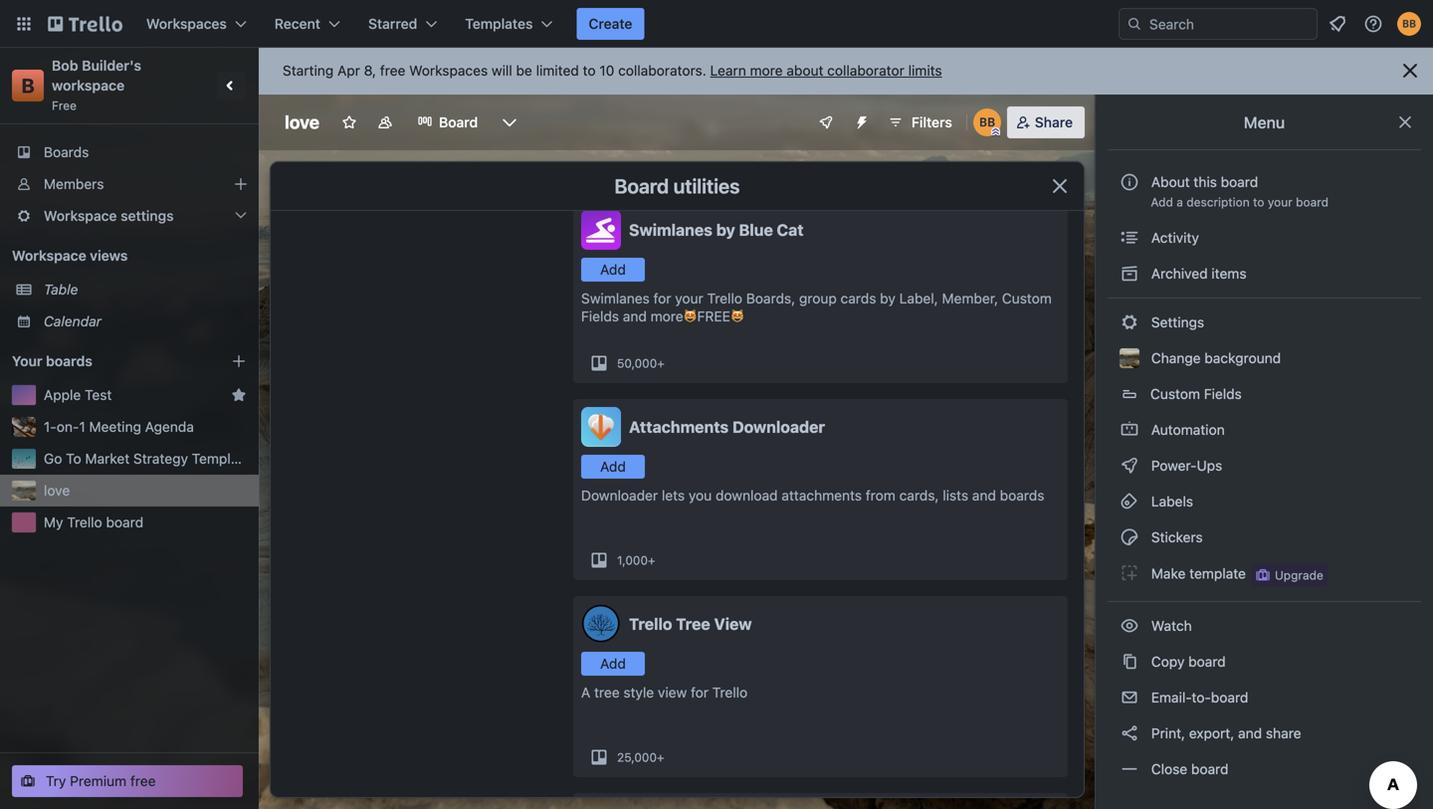 Task type: describe. For each thing, give the bounding box(es) containing it.
archived items link
[[1108, 258, 1421, 290]]

labels
[[1148, 493, 1193, 510]]

members link
[[0, 168, 259, 200]]

your inside swimlanes for your trello boards, group cards by label, member, custom fields and more😻free😻
[[675, 290, 703, 307]]

fields inside button
[[1204, 386, 1242, 402]]

and inside swimlanes for your trello boards, group cards by label, member, custom fields and more😻free😻
[[623, 308, 647, 324]]

apple test link
[[44, 385, 223, 405]]

download
[[716, 487, 778, 504]]

lists
[[943, 487, 968, 504]]

Board name text field
[[275, 106, 329, 138]]

go
[[44, 450, 62, 467]]

strategy
[[133, 450, 188, 467]]

copy board link
[[1108, 646, 1421, 678]]

export,
[[1189, 725, 1234, 741]]

workspace for workspace views
[[12, 247, 86, 264]]

settings link
[[1108, 307, 1421, 338]]

workspaces button
[[134, 8, 259, 40]]

test
[[85, 387, 112, 403]]

workspace settings
[[44, 208, 174, 224]]

cards
[[841, 290, 876, 307]]

try premium free button
[[12, 765, 243, 797]]

25,000 +
[[617, 750, 664, 764]]

sm image for close board
[[1120, 759, 1140, 779]]

collaborator
[[827, 62, 905, 79]]

your inside about this board add a description to your board
[[1268, 195, 1293, 209]]

to inside about this board add a description to your board
[[1253, 195, 1264, 209]]

sm image for print, export, and share
[[1120, 724, 1140, 743]]

make template
[[1148, 565, 1246, 582]]

sm image for copy board
[[1120, 652, 1140, 672]]

Search field
[[1143, 9, 1317, 39]]

more😻free😻
[[651, 308, 744, 324]]

custom fields button
[[1108, 378, 1421, 410]]

premium
[[70, 773, 127, 789]]

b
[[21, 74, 34, 97]]

create button
[[577, 8, 644, 40]]

view
[[714, 615, 752, 633]]

close
[[1151, 761, 1188, 777]]

a
[[1177, 195, 1183, 209]]

free inside button
[[130, 773, 156, 789]]

10
[[599, 62, 614, 79]]

try
[[46, 773, 66, 789]]

apple
[[44, 387, 81, 403]]

50,000
[[617, 356, 657, 370]]

workspace visible image
[[377, 114, 393, 130]]

calendar link
[[44, 312, 247, 331]]

board up description
[[1221, 174, 1258, 190]]

add inside about this board add a description to your board
[[1151, 195, 1173, 209]]

1-on-1 meeting agenda link
[[44, 417, 247, 437]]

trello tree view
[[629, 615, 752, 633]]

board down "love" "link"
[[106, 514, 143, 530]]

settings
[[1148, 314, 1204, 330]]

8,
[[364, 62, 376, 79]]

background
[[1205, 350, 1281, 366]]

attachments downloader
[[629, 418, 825, 436]]

blue
[[739, 220, 773, 239]]

add for attachments downloader
[[600, 458, 626, 475]]

activity link
[[1108, 222, 1421, 254]]

power-ups link
[[1108, 450, 1421, 482]]

power-ups
[[1148, 457, 1226, 474]]

member,
[[942, 290, 998, 307]]

board up print, export, and share on the bottom right of the page
[[1211, 689, 1248, 706]]

be
[[516, 62, 532, 79]]

board utilities
[[615, 174, 740, 198]]

automation link
[[1108, 414, 1421, 446]]

0 horizontal spatial bob builder (bobbuilder40) image
[[973, 108, 1001, 136]]

apr
[[337, 62, 360, 79]]

about this board add a description to your board
[[1151, 174, 1329, 209]]

board up activity link on the top of the page
[[1296, 195, 1329, 209]]

stickers
[[1148, 529, 1203, 545]]

bob builder's workspace free
[[52, 57, 145, 112]]

attachments
[[782, 487, 862, 504]]

25,000
[[617, 750, 657, 764]]

0 vertical spatial to
[[583, 62, 596, 79]]

copy board
[[1148, 653, 1226, 670]]

tree
[[676, 615, 710, 633]]

filters
[[912, 114, 952, 130]]

custom inside button
[[1151, 386, 1200, 402]]

my trello board link
[[44, 513, 247, 532]]

to-
[[1192, 689, 1211, 706]]

star or unstar board image
[[341, 114, 357, 130]]

bob
[[52, 57, 78, 74]]

1 horizontal spatial and
[[972, 487, 996, 504]]

copy
[[1151, 653, 1185, 670]]

your
[[12, 353, 42, 369]]

create
[[589, 15, 632, 32]]

you
[[689, 487, 712, 504]]

love inside "text box"
[[285, 111, 320, 133]]

market
[[85, 450, 130, 467]]

sm image for email-to-board
[[1120, 688, 1140, 708]]

automation image
[[846, 106, 874, 134]]

to
[[66, 450, 81, 467]]

add button for swimlanes
[[581, 258, 645, 282]]

upgrade
[[1275, 568, 1324, 582]]

0 notifications image
[[1326, 12, 1350, 36]]

meeting
[[89, 419, 141, 435]]

limits
[[908, 62, 942, 79]]

0 horizontal spatial by
[[716, 220, 735, 239]]

1,000
[[617, 553, 648, 567]]

board for board utilities
[[615, 174, 669, 198]]

make
[[1151, 565, 1186, 582]]

sm image for power-ups
[[1120, 456, 1140, 476]]

share button
[[1007, 106, 1085, 138]]

from
[[866, 487, 896, 504]]

power ups image
[[818, 114, 834, 130]]

board link
[[405, 106, 490, 138]]

starred icon image
[[231, 387, 247, 403]]

about
[[787, 62, 824, 79]]

workspace views
[[12, 247, 128, 264]]

sm image for labels
[[1120, 492, 1140, 512]]

description
[[1187, 195, 1250, 209]]

open information menu image
[[1363, 14, 1383, 34]]

trello right my
[[67, 514, 102, 530]]

apple test
[[44, 387, 112, 403]]

+ for blue
[[657, 356, 665, 370]]

50,000 +
[[617, 356, 665, 370]]

power-
[[1151, 457, 1197, 474]]

settings
[[121, 208, 174, 224]]



Task type: locate. For each thing, give the bounding box(es) containing it.
stickers link
[[1108, 522, 1421, 553]]

sm image inside the watch link
[[1120, 616, 1140, 636]]

3 sm image from the top
[[1120, 420, 1140, 440]]

1 horizontal spatial love
[[285, 111, 320, 133]]

0 horizontal spatial board
[[439, 114, 478, 130]]

tree
[[594, 684, 620, 701]]

4 sm image from the top
[[1120, 492, 1140, 512]]

b link
[[12, 70, 44, 102]]

4 sm image from the top
[[1120, 616, 1140, 636]]

workspace inside workspace settings dropdown button
[[44, 208, 117, 224]]

starred
[[368, 15, 417, 32]]

downloader
[[733, 418, 825, 436], [581, 487, 658, 504]]

group
[[799, 290, 837, 307]]

change
[[1151, 350, 1201, 366]]

sm image for settings
[[1120, 313, 1140, 332]]

sm image left automation
[[1120, 420, 1140, 440]]

builder's
[[82, 57, 141, 74]]

board left customize views icon
[[439, 114, 478, 130]]

0 horizontal spatial custom
[[1002, 290, 1052, 307]]

menu
[[1244, 113, 1285, 132]]

love left star or unstar board image
[[285, 111, 320, 133]]

board up to-
[[1188, 653, 1226, 670]]

add up 50,000
[[600, 261, 626, 278]]

workspaces
[[146, 15, 227, 32], [409, 62, 488, 79]]

free right the 8,
[[380, 62, 405, 79]]

sm image inside print, export, and share link
[[1120, 724, 1140, 743]]

swimlanes down board utilities
[[629, 220, 713, 239]]

sm image inside archived items link
[[1120, 264, 1140, 284]]

starting
[[283, 62, 334, 79]]

0 vertical spatial boards
[[46, 353, 92, 369]]

go to market strategy template
[[44, 450, 251, 467]]

back to home image
[[48, 8, 122, 40]]

customize views image
[[500, 112, 520, 132]]

downloader up download
[[733, 418, 825, 436]]

1 vertical spatial swimlanes
[[581, 290, 650, 307]]

0 horizontal spatial and
[[623, 308, 647, 324]]

5 sm image from the top
[[1120, 759, 1140, 779]]

1 add button from the top
[[581, 258, 645, 282]]

7 sm image from the top
[[1120, 688, 1140, 708]]

this member is an admin of this board. image
[[991, 127, 1000, 136]]

0 vertical spatial downloader
[[733, 418, 825, 436]]

for inside swimlanes for your trello boards, group cards by label, member, custom fields and more😻free😻
[[653, 290, 671, 307]]

2 add button from the top
[[581, 455, 645, 479]]

sm image left watch
[[1120, 616, 1140, 636]]

0 vertical spatial and
[[623, 308, 647, 324]]

0 horizontal spatial workspaces
[[146, 15, 227, 32]]

recent button
[[263, 8, 352, 40]]

your up activity link on the top of the page
[[1268, 195, 1293, 209]]

your boards with 5 items element
[[12, 349, 201, 373]]

downloader left lets
[[581, 487, 658, 504]]

sm image for make template
[[1120, 563, 1140, 583]]

sm image inside 'power-ups' link
[[1120, 456, 1140, 476]]

sm image for stickers
[[1120, 527, 1140, 547]]

sm image left copy
[[1120, 652, 1140, 672]]

1 horizontal spatial workspaces
[[409, 62, 488, 79]]

by right cards
[[880, 290, 896, 307]]

2 vertical spatial add button
[[581, 652, 645, 676]]

downloader lets you download attachments from cards, lists and boards
[[581, 487, 1044, 504]]

0 horizontal spatial to
[[583, 62, 596, 79]]

sm image left print,
[[1120, 724, 1140, 743]]

1 vertical spatial for
[[691, 684, 709, 701]]

+
[[657, 356, 665, 370], [648, 553, 655, 567], [657, 750, 664, 764]]

1 vertical spatial add button
[[581, 455, 645, 479]]

1 sm image from the top
[[1120, 228, 1140, 248]]

your boards
[[12, 353, 92, 369]]

sm image for automation
[[1120, 420, 1140, 440]]

upgrade button
[[1251, 563, 1328, 587]]

0 vertical spatial fields
[[581, 308, 619, 324]]

sm image left power-
[[1120, 456, 1140, 476]]

sm image left labels on the right bottom of page
[[1120, 492, 1140, 512]]

sm image left the close
[[1120, 759, 1140, 779]]

print,
[[1151, 725, 1185, 741]]

add board image
[[231, 353, 247, 369]]

on-
[[57, 419, 79, 435]]

for right view
[[691, 684, 709, 701]]

1 sm image from the top
[[1120, 264, 1140, 284]]

fields down change background
[[1204, 386, 1242, 402]]

sm image inside activity link
[[1120, 228, 1140, 248]]

swimlanes for swimlanes for your trello boards, group cards by label, member, custom fields and more😻free😻
[[581, 290, 650, 307]]

sm image left settings
[[1120, 313, 1140, 332]]

view
[[658, 684, 687, 701]]

workspace up table
[[12, 247, 86, 264]]

sm image
[[1120, 228, 1140, 248], [1120, 456, 1140, 476], [1120, 563, 1140, 583], [1120, 616, 1140, 636], [1120, 759, 1140, 779]]

search image
[[1127, 16, 1143, 32]]

1 horizontal spatial custom
[[1151, 386, 1200, 402]]

collaborators.
[[618, 62, 706, 79]]

0 vertical spatial for
[[653, 290, 671, 307]]

workspaces up board 'link'
[[409, 62, 488, 79]]

sm image left email- on the right of page
[[1120, 688, 1140, 708]]

swimlanes
[[629, 220, 713, 239], [581, 290, 650, 307]]

2 sm image from the top
[[1120, 456, 1140, 476]]

sm image inside 'close board' 'link'
[[1120, 759, 1140, 779]]

trello right view
[[712, 684, 748, 701]]

by inside swimlanes for your trello boards, group cards by label, member, custom fields and more😻free😻
[[880, 290, 896, 307]]

agenda
[[145, 419, 194, 435]]

0 vertical spatial by
[[716, 220, 735, 239]]

1 horizontal spatial your
[[1268, 195, 1293, 209]]

1 vertical spatial your
[[675, 290, 703, 307]]

to
[[583, 62, 596, 79], [1253, 195, 1264, 209]]

by left blue in the right top of the page
[[716, 220, 735, 239]]

swimlanes up 50,000
[[581, 290, 650, 307]]

add button down attachments
[[581, 455, 645, 479]]

1 vertical spatial custom
[[1151, 386, 1200, 402]]

more
[[750, 62, 783, 79]]

about
[[1151, 174, 1190, 190]]

views
[[90, 247, 128, 264]]

share
[[1035, 114, 1073, 130]]

workspace for workspace settings
[[44, 208, 117, 224]]

1-
[[44, 419, 57, 435]]

a
[[581, 684, 590, 701]]

+ for view
[[657, 750, 664, 764]]

love link
[[44, 481, 247, 501]]

1 horizontal spatial bob builder (bobbuilder40) image
[[1397, 12, 1421, 36]]

0 vertical spatial board
[[439, 114, 478, 130]]

workspace
[[52, 77, 125, 94]]

custom right member,
[[1002, 290, 1052, 307]]

items
[[1212, 265, 1247, 282]]

swimlanes for swimlanes by blue cat
[[629, 220, 713, 239]]

1 horizontal spatial by
[[880, 290, 896, 307]]

board inside 'link'
[[439, 114, 478, 130]]

swimlanes for your trello boards, group cards by label, member, custom fields and more😻free😻
[[581, 290, 1052, 324]]

1-on-1 meeting agenda
[[44, 419, 194, 435]]

0 vertical spatial custom
[[1002, 290, 1052, 307]]

5 sm image from the top
[[1120, 527, 1140, 547]]

trello inside swimlanes for your trello boards, group cards by label, member, custom fields and more😻free😻
[[707, 290, 742, 307]]

boards up 'apple'
[[46, 353, 92, 369]]

1 horizontal spatial downloader
[[733, 418, 825, 436]]

1
[[79, 419, 85, 435]]

0 vertical spatial free
[[380, 62, 405, 79]]

1 vertical spatial downloader
[[581, 487, 658, 504]]

0 horizontal spatial boards
[[46, 353, 92, 369]]

watch link
[[1108, 610, 1421, 642]]

add
[[1151, 195, 1173, 209], [600, 261, 626, 278], [600, 458, 626, 475], [600, 655, 626, 672]]

1 vertical spatial +
[[648, 553, 655, 567]]

sm image for watch
[[1120, 616, 1140, 636]]

+ down a tree style view for trello
[[657, 750, 664, 764]]

sm image inside 'copy board' link
[[1120, 652, 1140, 672]]

workspace down members
[[44, 208, 117, 224]]

+ up trello tree view
[[648, 553, 655, 567]]

boards right 'lists'
[[1000, 487, 1044, 504]]

sm image inside labels 'link'
[[1120, 492, 1140, 512]]

workspaces up workspace navigation collapse icon at top
[[146, 15, 227, 32]]

love up my
[[44, 482, 70, 499]]

1 vertical spatial workspace
[[12, 247, 86, 264]]

sm image for activity
[[1120, 228, 1140, 248]]

1 vertical spatial love
[[44, 482, 70, 499]]

add left a
[[1151, 195, 1173, 209]]

calendar
[[44, 313, 102, 329]]

and up 50,000
[[623, 308, 647, 324]]

sm image left make
[[1120, 563, 1140, 583]]

workspace navigation collapse icon image
[[217, 72, 245, 100]]

board left 'utilities'
[[615, 174, 669, 198]]

swimlanes by blue cat
[[629, 220, 804, 239]]

8 sm image from the top
[[1120, 724, 1140, 743]]

and
[[623, 308, 647, 324], [972, 487, 996, 504], [1238, 725, 1262, 741]]

a tree style view for trello
[[581, 684, 748, 701]]

1 vertical spatial by
[[880, 290, 896, 307]]

love inside "link"
[[44, 482, 70, 499]]

0 vertical spatial bob builder (bobbuilder40) image
[[1397, 12, 1421, 36]]

0 vertical spatial swimlanes
[[629, 220, 713, 239]]

bob builder (bobbuilder40) image right filters
[[973, 108, 1001, 136]]

primary element
[[0, 0, 1433, 48]]

0 vertical spatial workspace
[[44, 208, 117, 224]]

1 vertical spatial free
[[130, 773, 156, 789]]

1 vertical spatial board
[[615, 174, 669, 198]]

1 vertical spatial and
[[972, 487, 996, 504]]

add for swimlanes by blue cat
[[600, 261, 626, 278]]

email-to-board
[[1148, 689, 1248, 706]]

boards
[[44, 144, 89, 160]]

6 sm image from the top
[[1120, 652, 1140, 672]]

0 horizontal spatial fields
[[581, 308, 619, 324]]

to up activity link on the top of the page
[[1253, 195, 1264, 209]]

to left 10
[[583, 62, 596, 79]]

fields inside swimlanes for your trello boards, group cards by label, member, custom fields and more😻free😻
[[581, 308, 619, 324]]

board inside 'link'
[[1191, 761, 1229, 777]]

sm image inside automation link
[[1120, 420, 1140, 440]]

utilities
[[673, 174, 740, 198]]

templates button
[[453, 8, 565, 40]]

2 vertical spatial and
[[1238, 725, 1262, 741]]

1 vertical spatial bob builder (bobbuilder40) image
[[973, 108, 1001, 136]]

custom down change
[[1151, 386, 1200, 402]]

my
[[44, 514, 63, 530]]

style
[[623, 684, 654, 701]]

trello left tree
[[629, 615, 672, 633]]

and left share
[[1238, 725, 1262, 741]]

0 horizontal spatial free
[[130, 773, 156, 789]]

2 vertical spatial +
[[657, 750, 664, 764]]

add button for trello
[[581, 652, 645, 676]]

1 horizontal spatial for
[[691, 684, 709, 701]]

0 vertical spatial your
[[1268, 195, 1293, 209]]

custom inside swimlanes for your trello boards, group cards by label, member, custom fields and more😻free😻
[[1002, 290, 1052, 307]]

label,
[[899, 290, 938, 307]]

and right 'lists'
[[972, 487, 996, 504]]

boards,
[[746, 290, 795, 307]]

free right the premium
[[130, 773, 156, 789]]

0 vertical spatial add button
[[581, 258, 645, 282]]

0 vertical spatial love
[[285, 111, 320, 133]]

1 horizontal spatial board
[[615, 174, 669, 198]]

add button up 'tree'
[[581, 652, 645, 676]]

table
[[44, 281, 78, 298]]

2 horizontal spatial and
[[1238, 725, 1262, 741]]

sm image
[[1120, 264, 1140, 284], [1120, 313, 1140, 332], [1120, 420, 1140, 440], [1120, 492, 1140, 512], [1120, 527, 1140, 547], [1120, 652, 1140, 672], [1120, 688, 1140, 708], [1120, 724, 1140, 743]]

bob builder (bobbuilder40) image
[[1397, 12, 1421, 36], [973, 108, 1001, 136]]

attachments
[[629, 418, 729, 436]]

1 horizontal spatial fields
[[1204, 386, 1242, 402]]

board down export,
[[1191, 761, 1229, 777]]

add up 'tree'
[[600, 655, 626, 672]]

custom
[[1002, 290, 1052, 307], [1151, 386, 1200, 402]]

share
[[1266, 725, 1301, 741]]

1 horizontal spatial to
[[1253, 195, 1264, 209]]

workspaces inside dropdown button
[[146, 15, 227, 32]]

sm image for archived items
[[1120, 264, 1140, 284]]

1 horizontal spatial free
[[380, 62, 405, 79]]

1 vertical spatial workspaces
[[409, 62, 488, 79]]

1 vertical spatial fields
[[1204, 386, 1242, 402]]

sm image inside settings link
[[1120, 313, 1140, 332]]

sm image left activity
[[1120, 228, 1140, 248]]

board for board
[[439, 114, 478, 130]]

0 horizontal spatial your
[[675, 290, 703, 307]]

workspace settings button
[[0, 200, 259, 232]]

0 horizontal spatial love
[[44, 482, 70, 499]]

3 sm image from the top
[[1120, 563, 1140, 583]]

close board
[[1148, 761, 1229, 777]]

+ down the more😻free😻
[[657, 356, 665, 370]]

add button for attachments
[[581, 455, 645, 479]]

your up the more😻free😻
[[675, 290, 703, 307]]

2 sm image from the top
[[1120, 313, 1140, 332]]

add button up 50,000
[[581, 258, 645, 282]]

1 horizontal spatial boards
[[1000, 487, 1044, 504]]

for up the more😻free😻
[[653, 290, 671, 307]]

0 horizontal spatial downloader
[[581, 487, 658, 504]]

cards,
[[899, 487, 939, 504]]

1 vertical spatial to
[[1253, 195, 1264, 209]]

starred button
[[356, 8, 449, 40]]

change background link
[[1108, 342, 1421, 374]]

sm image left archived
[[1120, 264, 1140, 284]]

1 vertical spatial boards
[[1000, 487, 1044, 504]]

lets
[[662, 487, 685, 504]]

bob builder's workspace link
[[52, 57, 145, 94]]

0 vertical spatial workspaces
[[146, 15, 227, 32]]

change background
[[1148, 350, 1281, 366]]

sm image inside email-to-board link
[[1120, 688, 1140, 708]]

swimlanes inside swimlanes for your trello boards, group cards by label, member, custom fields and more😻free😻
[[581, 290, 650, 307]]

sm image inside stickers link
[[1120, 527, 1140, 547]]

email-to-board link
[[1108, 682, 1421, 714]]

workspace
[[44, 208, 117, 224], [12, 247, 86, 264]]

0 horizontal spatial for
[[653, 290, 671, 307]]

sm image left stickers
[[1120, 527, 1140, 547]]

close board link
[[1108, 753, 1421, 785]]

bob builder (bobbuilder40) image right 'open information menu' icon
[[1397, 12, 1421, 36]]

0 vertical spatial +
[[657, 356, 665, 370]]

add up 1,000
[[600, 458, 626, 475]]

trello up the more😻free😻
[[707, 290, 742, 307]]

this
[[1194, 174, 1217, 190]]

add for trello tree view
[[600, 655, 626, 672]]

print, export, and share
[[1148, 725, 1301, 741]]

fields up 50,000
[[581, 308, 619, 324]]

3 add button from the top
[[581, 652, 645, 676]]



Task type: vqa. For each thing, say whether or not it's contained in the screenshot.


